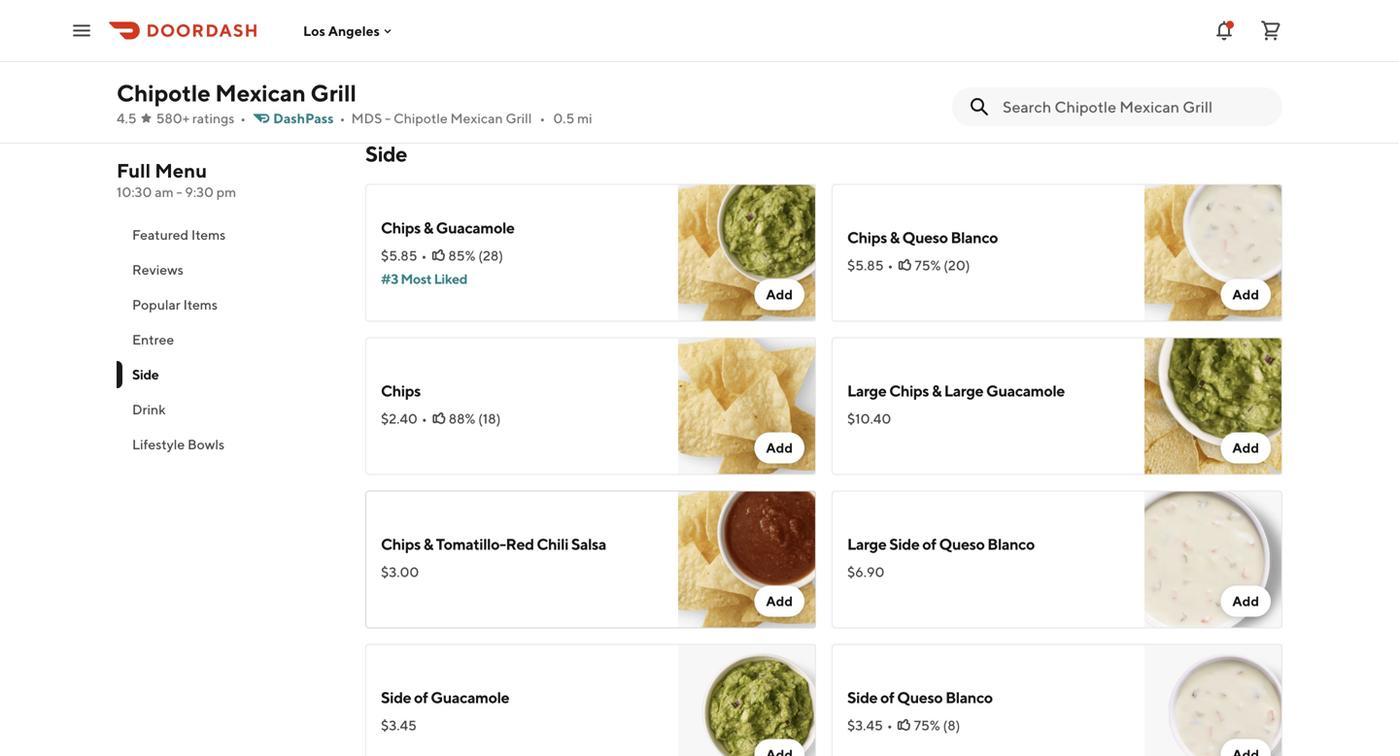 Task type: describe. For each thing, give the bounding box(es) containing it.
• left mds
[[340, 110, 345, 126]]

mds - chipotle mexican grill • 0.5 mi
[[351, 110, 592, 126]]

$10.40
[[847, 411, 891, 427]]

chips for chips & guacamole
[[381, 219, 421, 237]]

(20)
[[944, 257, 970, 274]]

#3
[[381, 271, 398, 287]]

grilled
[[515, 13, 554, 29]]

choice
[[412, 13, 453, 29]]

0 vertical spatial mexican
[[215, 79, 306, 107]]

meat,
[[557, 13, 592, 29]]

chips & guacamole
[[381, 219, 515, 237]]

entree button
[[117, 323, 342, 358]]

red
[[506, 535, 534, 554]]

to
[[500, 32, 513, 48]]

menu
[[155, 159, 207, 182]]

large for chips
[[847, 382, 887, 400]]

• down chipotle mexican grill
[[240, 110, 246, 126]]

0 vertical spatial chipotle
[[117, 79, 211, 107]]

1 vertical spatial grill
[[506, 110, 532, 126]]

featured items button
[[117, 218, 342, 253]]

4.5
[[117, 110, 137, 126]]

1 vertical spatial mexican
[[450, 110, 503, 126]]

dashpass
[[273, 110, 334, 126]]

chips image
[[678, 338, 816, 476]]

• down chips & queso blanco
[[888, 257, 893, 274]]

and
[[455, 32, 478, 48]]

popular items button
[[117, 288, 342, 323]]

chips & tomatillo-red chili salsa
[[381, 535, 606, 554]]

lifestyle bowls
[[132, 437, 225, 453]]

popular
[[132, 297, 181, 313]]

$5.85 • for chips & guacamole
[[381, 248, 427, 264]]

• left 0.5
[[540, 110, 545, 126]]

notification bell image
[[1213, 19, 1236, 42]]

blanco for side of queso blanco
[[946, 689, 993, 707]]

0 items, open order cart image
[[1259, 19, 1283, 42]]

• down side of queso blanco
[[887, 718, 893, 734]]

mi
[[577, 110, 592, 126]]

0 horizontal spatial grill
[[310, 79, 356, 107]]

- inside full menu 10:30 am - 9:30 pm
[[176, 184, 182, 200]]

(28)
[[478, 248, 503, 264]]

$4.30
[[381, 55, 418, 71]]

75% for &
[[915, 257, 941, 274]]

1 vertical spatial queso
[[939, 535, 985, 554]]

$5.85 • for chips & queso blanco
[[847, 257, 893, 274]]

580+ ratings •
[[156, 110, 246, 126]]

$3.45 for $3.45 •
[[847, 718, 883, 734]]

soft
[[391, 51, 414, 68]]

one taco image
[[678, 0, 816, 101]]

& for chips & guacamole
[[423, 219, 433, 237]]

Item Search search field
[[1003, 96, 1267, 118]]

chili
[[537, 535, 568, 554]]

drink button
[[117, 393, 342, 428]]

featured
[[132, 227, 189, 243]]

liked
[[434, 271, 467, 287]]

guacamole for side of guacamole
[[431, 689, 509, 707]]

add button for blanco
[[1221, 279, 1271, 310]]

add for queso
[[1232, 594, 1259, 610]]

$5.70
[[847, 55, 884, 71]]

salsa
[[571, 535, 606, 554]]

queso for &
[[902, 228, 948, 247]]

85% (28)
[[448, 248, 503, 264]]

side of queso blanco
[[847, 689, 993, 707]]

1 vertical spatial chipotle
[[394, 110, 448, 126]]

toppings
[[541, 32, 595, 48]]

#3 most liked
[[381, 271, 467, 287]]

88% (18)
[[449, 411, 501, 427]]

1 horizontal spatial or
[[645, 13, 658, 29]]

75% (8)
[[914, 718, 960, 734]]

(8)
[[943, 718, 960, 734]]

shell
[[467, 51, 495, 68]]

add for large
[[1232, 440, 1259, 456]]

full
[[117, 159, 151, 182]]

items for featured items
[[191, 227, 226, 243]]



Task type: vqa. For each thing, say whether or not it's contained in the screenshot.
Diego
no



Task type: locate. For each thing, give the bounding box(es) containing it.
0 vertical spatial guacamole
[[436, 219, 515, 237]]

large side of queso blanco
[[847, 535, 1035, 554]]

kid's quesadilla image
[[1145, 0, 1283, 101]]

chips & queso blanco image
[[1145, 184, 1283, 322]]

side of guacamole image
[[678, 645, 816, 757]]

•
[[240, 110, 246, 126], [340, 110, 345, 126], [540, 110, 545, 126], [421, 248, 427, 264], [888, 257, 893, 274], [422, 411, 427, 427], [887, 718, 893, 734]]

75%
[[915, 257, 941, 274], [914, 718, 940, 734]]

0 vertical spatial queso
[[902, 228, 948, 247]]

0 vertical spatial or
[[645, 13, 658, 29]]

side of guacamole
[[381, 689, 509, 707]]

75% down chips & queso blanco
[[915, 257, 941, 274]]

$5.85
[[381, 248, 417, 264], [847, 257, 884, 274]]

grill left 0.5
[[506, 110, 532, 126]]

$3.45 down side of guacamole
[[381, 718, 417, 734]]

$2.40 •
[[381, 411, 427, 427]]

1 horizontal spatial $5.85 •
[[847, 257, 893, 274]]

add button for red
[[754, 586, 805, 617]]

chips & tomatillo-red chili salsa image
[[678, 491, 816, 629]]

0 horizontal spatial mexican
[[215, 79, 306, 107]]

$3.00
[[381, 565, 419, 581]]

add for blanco
[[1232, 287, 1259, 303]]

2 vertical spatial guacamole
[[431, 689, 509, 707]]

your choice of freshly grilled meat, sofritas, or guacamole, and up to five toppings served in a soft or hard-shell tortilla.
[[381, 13, 658, 68]]

85%
[[448, 248, 476, 264]]

large chips & large guacamole image
[[1145, 338, 1283, 476]]

drink
[[132, 402, 166, 418]]

9:30
[[185, 184, 214, 200]]

$5.85 up #3
[[381, 248, 417, 264]]

&
[[423, 219, 433, 237], [890, 228, 900, 247], [932, 382, 942, 400], [423, 535, 433, 554]]

0.5
[[553, 110, 575, 126]]

blanco
[[951, 228, 998, 247], [987, 535, 1035, 554], [946, 689, 993, 707]]

add button for queso
[[1221, 586, 1271, 617]]

75% left (8) at the right bottom of page
[[914, 718, 940, 734]]

0 horizontal spatial $5.85 •
[[381, 248, 427, 264]]

$5.85 • down chips & queso blanco
[[847, 257, 893, 274]]

bowls
[[188, 437, 225, 453]]

mexican down shell
[[450, 110, 503, 126]]

& for chips & tomatillo-red chili salsa
[[423, 535, 433, 554]]

guacamole
[[436, 219, 515, 237], [986, 382, 1065, 400], [431, 689, 509, 707]]

1 vertical spatial items
[[183, 297, 218, 313]]

mexican up 'dashpass'
[[215, 79, 306, 107]]

0 vertical spatial blanco
[[951, 228, 998, 247]]

guacamole,
[[381, 32, 452, 48]]

0 vertical spatial -
[[385, 110, 391, 126]]

1 vertical spatial blanco
[[987, 535, 1035, 554]]

0 vertical spatial grill
[[310, 79, 356, 107]]

large for side
[[847, 535, 887, 554]]

items for popular items
[[183, 297, 218, 313]]

1 horizontal spatial -
[[385, 110, 391, 126]]

blanco for chips & queso blanco
[[951, 228, 998, 247]]

& for chips & queso blanco
[[890, 228, 900, 247]]

entree
[[132, 332, 174, 348]]

dashpass •
[[273, 110, 345, 126]]

-
[[385, 110, 391, 126], [176, 184, 182, 200]]

$3.45 down side of queso blanco
[[847, 718, 883, 734]]

chips
[[381, 219, 421, 237], [847, 228, 887, 247], [381, 382, 421, 400], [889, 382, 929, 400], [381, 535, 421, 554]]

1 horizontal spatial $3.45
[[847, 718, 883, 734]]

items
[[191, 227, 226, 243], [183, 297, 218, 313]]

los
[[303, 23, 325, 39]]

large side of queso blanco image
[[1145, 491, 1283, 629]]

chips for chips & tomatillo-red chili salsa
[[381, 535, 421, 554]]

0 horizontal spatial or
[[417, 51, 430, 68]]

88%
[[449, 411, 475, 427]]

am
[[155, 184, 174, 200]]

$5.85 •
[[381, 248, 427, 264], [847, 257, 893, 274]]

1 vertical spatial -
[[176, 184, 182, 200]]

0 horizontal spatial chipotle
[[117, 79, 211, 107]]

hard-
[[432, 51, 467, 68]]

$6.90
[[847, 565, 885, 581]]

items up reviews button
[[191, 227, 226, 243]]

(18)
[[478, 411, 501, 427]]

add button for large
[[1221, 433, 1271, 464]]

large chips & large guacamole
[[847, 382, 1065, 400]]

chips & queso blanco
[[847, 228, 998, 247]]

• up #3 most liked
[[421, 248, 427, 264]]

add button
[[754, 279, 805, 310], [1221, 279, 1271, 310], [754, 433, 805, 464], [1221, 433, 1271, 464], [754, 586, 805, 617], [1221, 586, 1271, 617]]

2 vertical spatial queso
[[897, 689, 943, 707]]

ratings
[[192, 110, 234, 126]]

chipotle right mds
[[394, 110, 448, 126]]

1 vertical spatial 75%
[[914, 718, 940, 734]]

chips for chips & queso blanco
[[847, 228, 887, 247]]

1 vertical spatial or
[[417, 51, 430, 68]]

580+
[[156, 110, 190, 126]]

open menu image
[[70, 19, 93, 42]]

guacamole for chips & guacamole
[[436, 219, 515, 237]]

1 $3.45 from the left
[[381, 718, 417, 734]]

angeles
[[328, 23, 380, 39]]

chipotle mexican grill
[[117, 79, 356, 107]]

1 horizontal spatial chipotle
[[394, 110, 448, 126]]

$5.85 for chips & queso blanco
[[847, 257, 884, 274]]

tortilla.
[[498, 51, 541, 68]]

your
[[381, 13, 409, 29]]

lifestyle bowls button
[[117, 428, 342, 463]]

los angeles
[[303, 23, 380, 39]]

of inside your choice of freshly grilled meat, sofritas, or guacamole, and up to five toppings served in a soft or hard-shell tortilla.
[[456, 13, 468, 29]]

popular items
[[132, 297, 218, 313]]

reviews
[[132, 262, 184, 278]]

pm
[[216, 184, 236, 200]]

1 vertical spatial guacamole
[[986, 382, 1065, 400]]

featured items
[[132, 227, 226, 243]]

$3.45
[[381, 718, 417, 734], [847, 718, 883, 734]]

queso for of
[[897, 689, 943, 707]]

freshly
[[471, 13, 513, 29]]

large
[[847, 382, 887, 400], [944, 382, 983, 400], [847, 535, 887, 554]]

grill up dashpass •
[[310, 79, 356, 107]]

sofritas,
[[595, 13, 643, 29]]

mds
[[351, 110, 382, 126]]

served
[[597, 32, 639, 48]]

$3.45 •
[[847, 718, 893, 734]]

or up "in"
[[645, 13, 658, 29]]

queso
[[902, 228, 948, 247], [939, 535, 985, 554], [897, 689, 943, 707]]

2 vertical spatial blanco
[[946, 689, 993, 707]]

0 vertical spatial items
[[191, 227, 226, 243]]

75% (20)
[[915, 257, 970, 274]]

lifestyle
[[132, 437, 185, 453]]

1 horizontal spatial mexican
[[450, 110, 503, 126]]

• right $2.40
[[422, 411, 427, 427]]

chipotle
[[117, 79, 211, 107], [394, 110, 448, 126]]

up
[[481, 32, 497, 48]]

$5.85 for chips & guacamole
[[381, 248, 417, 264]]

75% for of
[[914, 718, 940, 734]]

tomatillo-
[[436, 535, 506, 554]]

1 horizontal spatial $5.85
[[847, 257, 884, 274]]

a
[[381, 51, 388, 68]]

chips & guacamole image
[[678, 184, 816, 322]]

$5.85 • up most
[[381, 248, 427, 264]]

$5.85 down chips & queso blanco
[[847, 257, 884, 274]]

0 vertical spatial 75%
[[915, 257, 941, 274]]

most
[[401, 271, 432, 287]]

0 horizontal spatial $5.85
[[381, 248, 417, 264]]

0 horizontal spatial $3.45
[[381, 718, 417, 734]]

$2.40
[[381, 411, 418, 427]]

grill
[[310, 79, 356, 107], [506, 110, 532, 126]]

full menu 10:30 am - 9:30 pm
[[117, 159, 236, 200]]

reviews button
[[117, 253, 342, 288]]

los angeles button
[[303, 23, 395, 39]]

- right am
[[176, 184, 182, 200]]

- right mds
[[385, 110, 391, 126]]

items right popular
[[183, 297, 218, 313]]

side of queso blanco image
[[1145, 645, 1283, 757]]

in
[[642, 32, 653, 48]]

of
[[456, 13, 468, 29], [922, 535, 936, 554], [414, 689, 428, 707], [880, 689, 894, 707]]

mexican
[[215, 79, 306, 107], [450, 110, 503, 126]]

10:30
[[117, 184, 152, 200]]

side
[[365, 141, 407, 167], [132, 367, 159, 383], [889, 535, 920, 554], [381, 689, 411, 707], [847, 689, 878, 707]]

or
[[645, 13, 658, 29], [417, 51, 430, 68]]

chipotle up '580+'
[[117, 79, 211, 107]]

add for red
[[766, 594, 793, 610]]

five
[[515, 32, 538, 48]]

$3.45 for $3.45
[[381, 718, 417, 734]]

1 horizontal spatial grill
[[506, 110, 532, 126]]

0 horizontal spatial -
[[176, 184, 182, 200]]

or down guacamole,
[[417, 51, 430, 68]]

2 $3.45 from the left
[[847, 718, 883, 734]]



